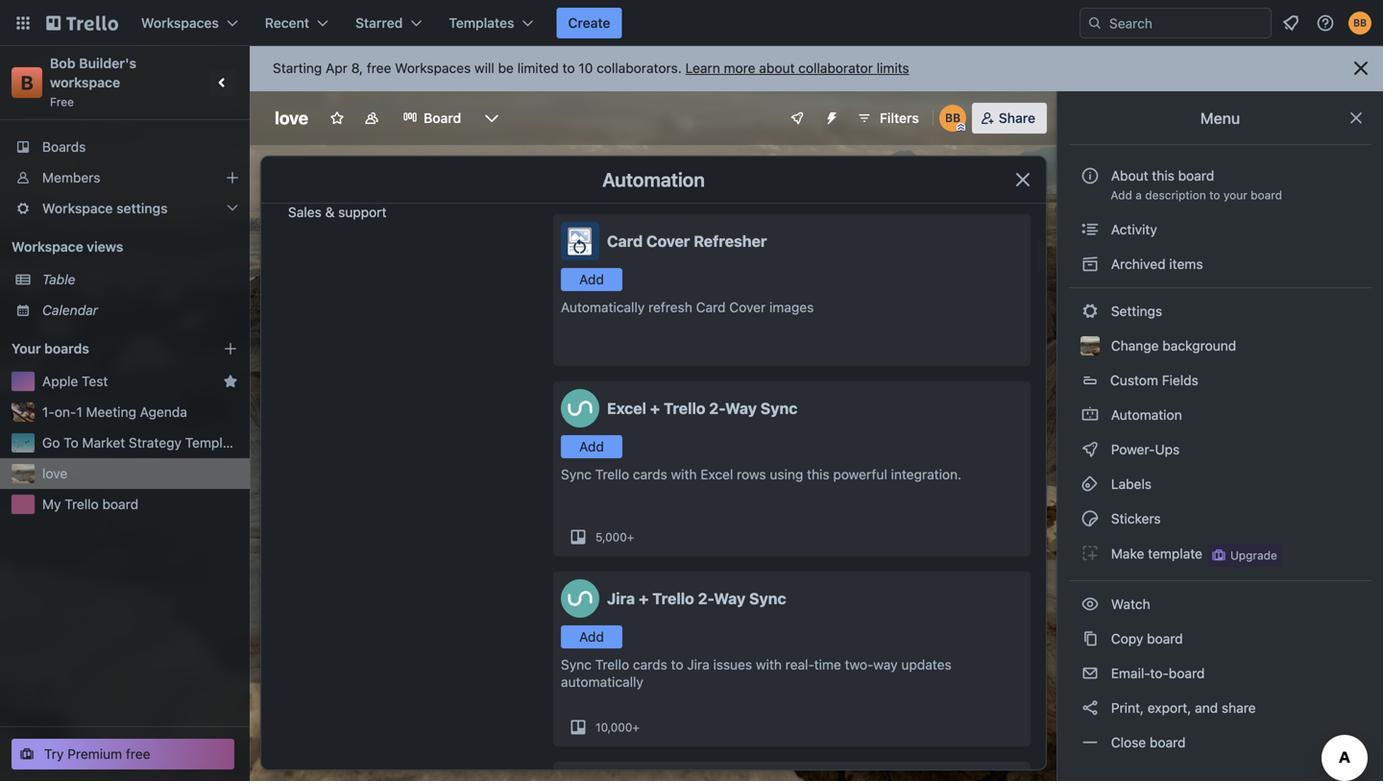Task type: locate. For each thing, give the bounding box(es) containing it.
watch link
[[1069, 589, 1372, 620]]

jira left the issues
[[687, 657, 710, 673]]

upgrade
[[1231, 549, 1278, 562]]

sm image inside power-ups "link"
[[1081, 440, 1100, 459]]

workspace down members
[[42, 200, 113, 216]]

workspace settings
[[42, 200, 168, 216]]

sm image inside the settings link
[[1081, 302, 1100, 321]]

two-
[[845, 657, 874, 673]]

sm image left copy
[[1081, 629, 1100, 649]]

about this board add a description to your board
[[1111, 168, 1283, 202]]

templates button
[[437, 8, 545, 38]]

card cover refresher
[[607, 232, 767, 250]]

free right 'premium'
[[126, 746, 150, 762]]

to inside about this board add a description to your board
[[1210, 188, 1221, 202]]

your boards with 5 items element
[[12, 337, 194, 360]]

1 horizontal spatial this
[[1152, 168, 1175, 184]]

0 vertical spatial love
[[275, 108, 308, 128]]

make template
[[1108, 546, 1203, 562]]

way for jira + trello 2-way sync
[[714, 589, 746, 608]]

sm image inside archived items link
[[1081, 255, 1100, 274]]

sm image inside automation link
[[1081, 405, 1100, 425]]

1
[[76, 404, 82, 420]]

to left the issues
[[671, 657, 684, 673]]

add button for excel + trello 2-way sync
[[561, 435, 623, 458]]

boards
[[42, 139, 86, 155]]

1 vertical spatial this
[[807, 466, 830, 482]]

share button
[[972, 103, 1047, 134]]

card
[[607, 232, 643, 250], [696, 299, 726, 315]]

2 horizontal spatial to
[[1210, 188, 1221, 202]]

board down love "link"
[[102, 496, 138, 512]]

builder's
[[79, 55, 137, 71]]

sales & support
[[288, 204, 387, 220]]

create button
[[557, 8, 622, 38]]

change
[[1111, 338, 1159, 354]]

0 vertical spatial with
[[671, 466, 697, 482]]

3 sm image from the top
[[1081, 405, 1100, 425]]

0 horizontal spatial love
[[42, 465, 67, 481]]

2 vertical spatial to
[[671, 657, 684, 673]]

items
[[1170, 256, 1203, 272]]

using
[[770, 466, 803, 482]]

workspaces up board link
[[395, 60, 471, 76]]

free right 8,
[[367, 60, 391, 76]]

workspace for workspace settings
[[42, 200, 113, 216]]

add for jira + trello 2-way sync
[[579, 629, 604, 645]]

powerful
[[833, 466, 888, 482]]

0 horizontal spatial workspaces
[[141, 15, 219, 31]]

2 vertical spatial add button
[[561, 625, 623, 649]]

+ for excel
[[650, 399, 660, 417]]

0 vertical spatial add button
[[561, 268, 623, 291]]

2- for excel
[[709, 399, 725, 417]]

agenda
[[140, 404, 187, 420]]

table
[[42, 271, 75, 287]]

sm image inside print, export, and share link
[[1081, 698, 1100, 718]]

trello
[[664, 399, 706, 417], [595, 466, 629, 482], [65, 496, 99, 512], [653, 589, 694, 608], [595, 657, 629, 673]]

to inside sync trello cards to jira issues with real-time two-way updates automatically
[[671, 657, 684, 673]]

share
[[1222, 700, 1256, 716]]

0 vertical spatial automation
[[603, 168, 705, 191]]

board down export,
[[1150, 735, 1186, 750]]

sync trello cards to jira issues with real-time two-way updates automatically
[[561, 657, 952, 690]]

board up print, export, and share at the right of page
[[1169, 665, 1205, 681]]

5 sm image from the top
[[1081, 509, 1100, 528]]

real-
[[786, 657, 814, 673]]

sm image for power-ups
[[1081, 440, 1100, 459]]

trello inside sync trello cards to jira issues with real-time two-way updates automatically
[[595, 657, 629, 673]]

add button for card cover refresher
[[561, 268, 623, 291]]

labels link
[[1069, 469, 1372, 500]]

Board name text field
[[265, 103, 318, 134]]

1 vertical spatial love
[[42, 465, 67, 481]]

with left rows in the right bottom of the page
[[671, 466, 697, 482]]

to left your
[[1210, 188, 1221, 202]]

jira + trello 2-way sync
[[607, 589, 786, 608]]

love inside text box
[[275, 108, 308, 128]]

0 horizontal spatial to
[[563, 60, 575, 76]]

workspaces up workspace navigation collapse icon
[[141, 15, 219, 31]]

board
[[1179, 168, 1215, 184], [1251, 188, 1283, 202], [102, 496, 138, 512], [1147, 631, 1183, 647], [1169, 665, 1205, 681], [1150, 735, 1186, 750]]

jira down 5,000 +
[[607, 589, 635, 608]]

stickers link
[[1069, 503, 1372, 534]]

0 horizontal spatial excel
[[607, 399, 647, 417]]

0 vertical spatial workspace
[[42, 200, 113, 216]]

1 vertical spatial to
[[1210, 188, 1221, 202]]

0 vertical spatial workspaces
[[141, 15, 219, 31]]

this inside about this board add a description to your board
[[1152, 168, 1175, 184]]

apr
[[326, 60, 348, 76]]

1 vertical spatial workspace
[[12, 239, 83, 255]]

add button for jira + trello 2-way sync
[[561, 625, 623, 649]]

1 vertical spatial workspaces
[[395, 60, 471, 76]]

card up automatically
[[607, 232, 643, 250]]

0 vertical spatial cards
[[633, 466, 668, 482]]

filters button
[[851, 103, 925, 134]]

5 sm image from the top
[[1081, 664, 1100, 683]]

this right using
[[807, 466, 830, 482]]

love left star or unstar board "icon" on the left of the page
[[275, 108, 308, 128]]

filters
[[880, 110, 919, 126]]

sm image inside watch link
[[1081, 595, 1100, 614]]

with left real-
[[756, 657, 782, 673]]

workspace inside dropdown button
[[42, 200, 113, 216]]

0 vertical spatial this
[[1152, 168, 1175, 184]]

&
[[325, 204, 335, 220]]

automatically
[[561, 674, 644, 690]]

close board link
[[1069, 727, 1372, 758]]

sm image inside labels link
[[1081, 475, 1100, 494]]

email-to-board
[[1108, 665, 1205, 681]]

4 sm image from the top
[[1081, 629, 1100, 649]]

template
[[1148, 546, 1203, 562]]

0 vertical spatial way
[[725, 399, 757, 417]]

sm image
[[1081, 220, 1100, 239], [1081, 302, 1100, 321], [1081, 405, 1100, 425], [1081, 475, 1100, 494], [1081, 509, 1100, 528], [1081, 595, 1100, 614], [1081, 698, 1100, 718]]

cover left the images
[[730, 299, 766, 315]]

+ for 10,000
[[633, 721, 640, 734]]

7 sm image from the top
[[1081, 698, 1100, 718]]

automation up power-ups on the bottom of the page
[[1108, 407, 1182, 423]]

1 vertical spatial jira
[[687, 657, 710, 673]]

1-on-1 meeting agenda link
[[42, 403, 238, 422]]

+ for jira
[[639, 589, 649, 608]]

rows
[[737, 466, 766, 482]]

+ for 5,000
[[627, 530, 634, 544]]

close
[[1111, 735, 1146, 750]]

1 horizontal spatial card
[[696, 299, 726, 315]]

cards up automatically
[[633, 657, 668, 673]]

back to home image
[[46, 8, 118, 38]]

2 add button from the top
[[561, 435, 623, 458]]

1 horizontal spatial love
[[275, 108, 308, 128]]

2 sm image from the top
[[1081, 302, 1100, 321]]

fields
[[1162, 372, 1199, 388]]

this member is an admin of this board. image
[[957, 123, 965, 132]]

sm image inside stickers 'link'
[[1081, 509, 1100, 528]]

workspaces inside popup button
[[141, 15, 219, 31]]

custom fields button
[[1069, 365, 1372, 396]]

support
[[338, 204, 387, 220]]

sm image inside activity link
[[1081, 220, 1100, 239]]

3 add button from the top
[[561, 625, 623, 649]]

automation up card cover refresher
[[603, 168, 705, 191]]

0 horizontal spatial card
[[607, 232, 643, 250]]

sm image left close
[[1081, 733, 1100, 752]]

export,
[[1148, 700, 1192, 716]]

sm image left email-
[[1081, 664, 1100, 683]]

2- up the issues
[[698, 589, 714, 608]]

cards inside sync trello cards to jira issues with real-time two-way updates automatically
[[633, 657, 668, 673]]

1 horizontal spatial with
[[756, 657, 782, 673]]

1 vertical spatial way
[[714, 589, 746, 608]]

cover left refresher
[[647, 232, 690, 250]]

to left '10'
[[563, 60, 575, 76]]

1 vertical spatial 2-
[[698, 589, 714, 608]]

6 sm image from the top
[[1081, 733, 1100, 752]]

0 horizontal spatial automation
[[603, 168, 705, 191]]

6 sm image from the top
[[1081, 595, 1100, 614]]

power-ups
[[1108, 441, 1184, 457]]

this up description
[[1152, 168, 1175, 184]]

make
[[1111, 546, 1145, 562]]

settings
[[1108, 303, 1163, 319]]

0 horizontal spatial free
[[126, 746, 150, 762]]

starred icon image
[[223, 374, 238, 389]]

1 horizontal spatial to
[[671, 657, 684, 673]]

0 vertical spatial free
[[367, 60, 391, 76]]

1 horizontal spatial jira
[[687, 657, 710, 673]]

sm image for settings
[[1081, 302, 1100, 321]]

0 horizontal spatial jira
[[607, 589, 635, 608]]

your
[[1224, 188, 1248, 202]]

2 sm image from the top
[[1081, 440, 1100, 459]]

sm image
[[1081, 255, 1100, 274], [1081, 440, 1100, 459], [1081, 544, 1100, 563], [1081, 629, 1100, 649], [1081, 664, 1100, 683], [1081, 733, 1100, 752]]

4 sm image from the top
[[1081, 475, 1100, 494]]

2- up sync trello cards with excel rows using this powerful integration.
[[709, 399, 725, 417]]

1 vertical spatial add button
[[561, 435, 623, 458]]

3 sm image from the top
[[1081, 544, 1100, 563]]

1 horizontal spatial excel
[[701, 466, 733, 482]]

ups
[[1155, 441, 1180, 457]]

sm image inside email-to-board link
[[1081, 664, 1100, 683]]

0 vertical spatial cover
[[647, 232, 690, 250]]

0 vertical spatial excel
[[607, 399, 647, 417]]

workspace up table
[[12, 239, 83, 255]]

sm image left archived
[[1081, 255, 1100, 274]]

love up my
[[42, 465, 67, 481]]

cards
[[633, 466, 668, 482], [633, 657, 668, 673]]

sales
[[288, 204, 322, 220]]

card right refresh
[[696, 299, 726, 315]]

0 vertical spatial jira
[[607, 589, 635, 608]]

sm image for stickers
[[1081, 509, 1100, 528]]

sm image inside "close board" link
[[1081, 733, 1100, 752]]

automation link
[[1069, 400, 1372, 430]]

1 vertical spatial cards
[[633, 657, 668, 673]]

1 add button from the top
[[561, 268, 623, 291]]

board
[[424, 110, 461, 126]]

2 cards from the top
[[633, 657, 668, 673]]

my trello board
[[42, 496, 138, 512]]

sm image for archived items
[[1081, 255, 1100, 274]]

sm image for close board
[[1081, 733, 1100, 752]]

sm image left power-
[[1081, 440, 1100, 459]]

cards up 5,000 +
[[633, 466, 668, 482]]

workspace settings button
[[0, 193, 250, 224]]

1 horizontal spatial cover
[[730, 299, 766, 315]]

way up rows in the right bottom of the page
[[725, 399, 757, 417]]

free
[[367, 60, 391, 76], [126, 746, 150, 762]]

sync trello cards with excel rows using this powerful integration.
[[561, 466, 962, 482]]

test
[[82, 373, 108, 389]]

limited
[[518, 60, 559, 76]]

way up the issues
[[714, 589, 746, 608]]

0 vertical spatial to
[[563, 60, 575, 76]]

sm image left make
[[1081, 544, 1100, 563]]

0 horizontal spatial cover
[[647, 232, 690, 250]]

0 horizontal spatial this
[[807, 466, 830, 482]]

sm image inside copy board link
[[1081, 629, 1100, 649]]

1-on-1 meeting agenda
[[42, 404, 187, 420]]

1 vertical spatial with
[[756, 657, 782, 673]]

calendar
[[42, 302, 98, 318]]

0 vertical spatial 2-
[[709, 399, 725, 417]]

1 cards from the top
[[633, 466, 668, 482]]

workspace for workspace views
[[12, 239, 83, 255]]

1 sm image from the top
[[1081, 255, 1100, 274]]

love
[[275, 108, 308, 128], [42, 465, 67, 481]]

workspace visible image
[[364, 110, 380, 126]]

1 vertical spatial free
[[126, 746, 150, 762]]

table link
[[42, 270, 238, 289]]

1 vertical spatial cover
[[730, 299, 766, 315]]

template
[[185, 435, 242, 451]]

primary element
[[0, 0, 1383, 46]]

boards
[[44, 341, 89, 356]]

1 sm image from the top
[[1081, 220, 1100, 239]]

jira
[[607, 589, 635, 608], [687, 657, 710, 673]]

custom fields
[[1111, 372, 1199, 388]]

cards for excel
[[633, 466, 668, 482]]

1 vertical spatial automation
[[1108, 407, 1182, 423]]

5,000
[[596, 530, 627, 544]]

1 horizontal spatial free
[[367, 60, 391, 76]]



Task type: describe. For each thing, give the bounding box(es) containing it.
sm image for email-to-board
[[1081, 664, 1100, 683]]

go to market strategy template
[[42, 435, 242, 451]]

copy board link
[[1069, 624, 1372, 654]]

cards for jira
[[633, 657, 668, 673]]

apple test link
[[42, 372, 215, 391]]

love inside "link"
[[42, 465, 67, 481]]

10,000
[[596, 721, 633, 734]]

time
[[814, 657, 841, 673]]

apple
[[42, 373, 78, 389]]

my trello board link
[[42, 495, 238, 514]]

excel + trello 2-way sync
[[607, 399, 798, 417]]

add board image
[[223, 341, 238, 356]]

starting
[[273, 60, 322, 76]]

about
[[1111, 168, 1149, 184]]

learn
[[686, 60, 720, 76]]

0 notifications image
[[1280, 12, 1303, 35]]

0 vertical spatial card
[[607, 232, 643, 250]]

star or unstar board image
[[330, 110, 345, 126]]

and
[[1195, 700, 1218, 716]]

templates
[[449, 15, 514, 31]]

try
[[44, 746, 64, 762]]

custom
[[1111, 372, 1159, 388]]

background
[[1163, 338, 1237, 354]]

power ups image
[[790, 110, 805, 126]]

5,000 +
[[596, 530, 634, 544]]

collaborators.
[[597, 60, 682, 76]]

Search field
[[1103, 9, 1271, 37]]

sm image for watch
[[1081, 595, 1100, 614]]

add for excel + trello 2-way sync
[[579, 439, 604, 454]]

my
[[42, 496, 61, 512]]

archived
[[1111, 256, 1166, 272]]

to-
[[1150, 665, 1169, 681]]

sm image for activity
[[1081, 220, 1100, 239]]

workspace
[[50, 74, 120, 90]]

views
[[87, 239, 123, 255]]

meeting
[[86, 404, 136, 420]]

bob builder (bobbuilder40) image
[[939, 105, 966, 132]]

automatically refresh card cover images
[[561, 299, 814, 315]]

b link
[[12, 67, 42, 98]]

boards link
[[0, 132, 250, 162]]

share
[[999, 110, 1036, 126]]

1 horizontal spatial automation
[[1108, 407, 1182, 423]]

trello for sync trello cards to jira issues with real-time two-way updates automatically
[[595, 657, 629, 673]]

recent button
[[254, 8, 340, 38]]

bob builder (bobbuilder40) image
[[1349, 12, 1372, 35]]

try premium free button
[[12, 739, 234, 770]]

calendar link
[[42, 301, 238, 320]]

archived items
[[1108, 256, 1203, 272]]

customize views image
[[482, 109, 502, 128]]

change background link
[[1069, 331, 1372, 361]]

your
[[12, 341, 41, 356]]

on-
[[55, 404, 76, 420]]

watch
[[1108, 596, 1154, 612]]

board up "to-" on the bottom of page
[[1147, 631, 1183, 647]]

workspace views
[[12, 239, 123, 255]]

members link
[[0, 162, 250, 193]]

power-
[[1111, 441, 1155, 457]]

automation image
[[817, 103, 844, 130]]

8,
[[351, 60, 363, 76]]

your boards
[[12, 341, 89, 356]]

sales & support link
[[277, 197, 507, 228]]

about
[[759, 60, 795, 76]]

1-
[[42, 404, 55, 420]]

change background
[[1108, 338, 1237, 354]]

apple test
[[42, 373, 108, 389]]

board link
[[391, 103, 473, 134]]

b
[[21, 71, 33, 94]]

sync inside sync trello cards to jira issues with real-time two-way updates automatically
[[561, 657, 592, 673]]

issues
[[713, 657, 752, 673]]

0 horizontal spatial with
[[671, 466, 697, 482]]

recent
[[265, 15, 309, 31]]

board right your
[[1251, 188, 1283, 202]]

trello for my trello board
[[65, 496, 99, 512]]

1 vertical spatial excel
[[701, 466, 733, 482]]

sm image for copy board
[[1081, 629, 1100, 649]]

refresh
[[649, 299, 693, 315]]

workspace navigation collapse icon image
[[209, 69, 236, 96]]

open information menu image
[[1316, 13, 1335, 33]]

print,
[[1111, 700, 1144, 716]]

copy board
[[1108, 631, 1183, 647]]

board up description
[[1179, 168, 1215, 184]]

way for excel + trello 2-way sync
[[725, 399, 757, 417]]

1 vertical spatial card
[[696, 299, 726, 315]]

print, export, and share
[[1108, 700, 1256, 716]]

add for card cover refresher
[[579, 271, 604, 287]]

starred button
[[344, 8, 434, 38]]

with inside sync trello cards to jira issues with real-time two-way updates automatically
[[756, 657, 782, 673]]

2- for jira
[[698, 589, 714, 608]]

jira inside sync trello cards to jira issues with real-time two-way updates automatically
[[687, 657, 710, 673]]

updates
[[902, 657, 952, 673]]

bob
[[50, 55, 75, 71]]

sm image for print, export, and share
[[1081, 698, 1100, 718]]

sm image for automation
[[1081, 405, 1100, 425]]

email-
[[1111, 665, 1150, 681]]

go to market strategy template link
[[42, 433, 242, 453]]

sm image for labels
[[1081, 475, 1100, 494]]

settings
[[116, 200, 168, 216]]

market
[[82, 435, 125, 451]]

trello for sync trello cards with excel rows using this powerful integration.
[[595, 466, 629, 482]]

sm image for make template
[[1081, 544, 1100, 563]]

workspaces button
[[130, 8, 250, 38]]

10,000 +
[[596, 721, 640, 734]]

activity link
[[1069, 214, 1372, 245]]

add inside about this board add a description to your board
[[1111, 188, 1133, 202]]

be
[[498, 60, 514, 76]]

close board
[[1108, 735, 1186, 750]]

upgrade button
[[1208, 544, 1282, 567]]

search image
[[1088, 15, 1103, 31]]

settings link
[[1069, 296, 1372, 327]]

refresher
[[694, 232, 767, 250]]

bob builder's workspace free
[[50, 55, 140, 109]]

premium
[[67, 746, 122, 762]]

more
[[724, 60, 756, 76]]

go
[[42, 435, 60, 451]]

to
[[64, 435, 78, 451]]

create
[[568, 15, 611, 31]]

free inside try premium free button
[[126, 746, 150, 762]]

1 horizontal spatial workspaces
[[395, 60, 471, 76]]

starting apr 8, free workspaces will be limited to 10 collaborators. learn more about collaborator limits
[[273, 60, 910, 76]]

limits
[[877, 60, 910, 76]]



Task type: vqa. For each thing, say whether or not it's contained in the screenshot.
today 'button'
no



